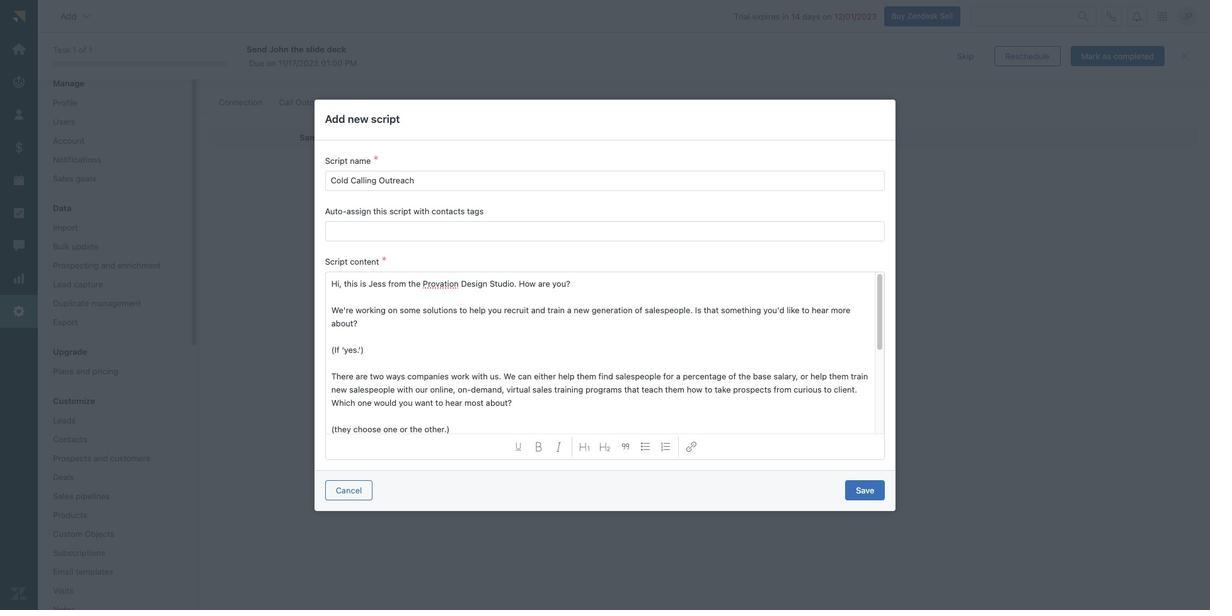 Task type: describe. For each thing, give the bounding box(es) containing it.
from inside 'voice and text call your leads and contacts directly from sell. learn about'
[[352, 68, 370, 78]]

reschedule
[[1005, 51, 1050, 61]]

script content
[[325, 256, 379, 266]]

there
[[331, 371, 354, 381]]

skip button
[[947, 46, 985, 66]]

reschedule button
[[995, 46, 1061, 66]]

for
[[663, 371, 674, 381]]

bulk
[[53, 241, 69, 252]]

save button
[[845, 480, 885, 501]]

you inside we're working on some solutions to help you recruit and train a new generation of salespeople. is that something you'd like to hear more about?
[[488, 305, 502, 315]]

sales goals link
[[48, 170, 179, 187]]

goals
[[76, 173, 96, 183]]

customers
[[110, 453, 150, 463]]

(if 'yes.')
[[331, 345, 364, 355]]

on inside we're working on some solutions to help you recruit and train a new generation of salespeople. is that something you'd like to hear more about?
[[388, 305, 398, 315]]

1 vertical spatial with
[[472, 371, 488, 381]]

tags
[[467, 206, 484, 216]]

01:00
[[321, 58, 343, 68]]

you inside there are two ways companies work with us. we can either help them find salespeople for a percentage of the base salary, or help them train new salespeople with our online, on-demand, virtual sales training programs that teach them how to take prospects from curious to client. which one would you want to hear most about?
[[399, 398, 413, 408]]

data
[[53, 203, 71, 213]]

sales pipelines
[[53, 491, 110, 501]]

the left other.)
[[410, 424, 422, 434]]

john
[[269, 44, 289, 54]]

call outcomes link
[[271, 91, 342, 114]]

notifications link
[[48, 151, 179, 168]]

asterisk image for script name
[[373, 155, 378, 165]]

new inside we're working on some solutions to help you recruit and train a new generation of salespeople. is that something you'd like to hear more about?
[[574, 305, 590, 315]]

this inside 'text field'
[[344, 278, 358, 288]]

visits link
[[48, 582, 179, 599]]

ways
[[386, 371, 405, 381]]

we
[[504, 371, 516, 381]]

script for script content
[[325, 256, 348, 266]]

0 horizontal spatial them
[[577, 371, 596, 381]]

0 vertical spatial script
[[371, 113, 400, 126]]

one inside there are two ways companies work with us. we can either help them find salespeople for a percentage of the base salary, or help them train new salespeople with our online, on-demand, virtual sales training programs that teach them how to take prospects from curious to client. which one would you want to hear most about?
[[358, 398, 372, 408]]

voice
[[211, 47, 248, 64]]

duplicate
[[53, 298, 89, 308]]

bullet list image
[[640, 442, 651, 452]]

about? inside there are two ways companies work with us. we can either help them find salespeople for a percentage of the base salary, or help them train new salespeople with our online, on-demand, virtual sales training programs that teach them how to take prospects from curious to client. which one would you want to hear most about?
[[486, 398, 512, 408]]

add for add
[[61, 10, 77, 21]]

most
[[465, 398, 484, 408]]

'yes.')
[[342, 345, 364, 355]]

deals
[[53, 472, 74, 482]]

new inside there are two ways companies work with us. we can either help them find salespeople for a percentage of the base salary, or help them train new salespeople with our online, on-demand, virtual sales training programs that teach them how to take prospects from curious to client. which one would you want to hear most about?
[[331, 384, 347, 394]]

12/01/2023
[[834, 11, 877, 21]]

import link
[[48, 219, 179, 236]]

2 horizontal spatial them
[[829, 371, 849, 381]]

(they choose one or the other.)
[[331, 424, 450, 434]]

your
[[228, 68, 245, 78]]

virtual
[[507, 384, 530, 394]]

leads link
[[48, 412, 179, 429]]

1 vertical spatial script
[[390, 206, 411, 216]]

contacts inside 'voice and text call your leads and contacts directly from sell. learn about'
[[286, 68, 319, 78]]

send john the slide deck due on 11/17/2023 01:00 pm
[[247, 44, 357, 68]]

is
[[360, 278, 366, 288]]

sales for sales pipelines
[[53, 491, 74, 501]]

like
[[787, 305, 800, 315]]

deck
[[327, 44, 346, 54]]

or inside there are two ways companies work with us. we can either help them find salespeople for a percentage of the base salary, or help them train new salespeople with our online, on-demand, virtual sales training programs that teach them how to take prospects from curious to client. which one would you want to hear most about?
[[801, 371, 808, 381]]

teach
[[642, 384, 663, 394]]

to right like
[[802, 305, 810, 315]]

a inside there are two ways companies work with us. we can either help them find salespeople for a percentage of the base salary, or help them train new salespeople with our online, on-demand, virtual sales training programs that teach them how to take prospects from curious to client. which one would you want to hear most about?
[[676, 371, 681, 381]]

bell image
[[1132, 11, 1142, 21]]

edit
[[403, 133, 416, 142]]

working
[[356, 305, 386, 315]]

send
[[247, 44, 267, 54]]

plans
[[53, 366, 74, 376]]

plans and pricing
[[53, 366, 118, 376]]

1 vertical spatial or
[[400, 424, 408, 434]]

that inside there are two ways companies work with us. we can either help them find salespeople for a percentage of the base salary, or help them train new salespeople with our online, on-demand, virtual sales training programs that teach them how to take prospects from curious to client. which one would you want to hear most about?
[[624, 384, 639, 394]]

jp
[[1182, 11, 1193, 21]]

search image
[[1079, 11, 1089, 21]]

completed
[[1114, 51, 1154, 61]]

on-
[[458, 384, 471, 394]]

to right solutions
[[460, 305, 467, 315]]

days
[[803, 11, 820, 21]]

connection
[[219, 97, 263, 107]]

add button
[[50, 4, 102, 29]]

the inside there are two ways companies work with us. we can either help them find salespeople for a percentage of the base salary, or help them train new salespeople with our online, on-demand, virtual sales training programs that teach them how to take prospects from curious to client. which one would you want to hear most about?
[[739, 371, 751, 381]]

prospects
[[733, 384, 772, 394]]

script for script name
[[325, 155, 348, 165]]

italic image
[[554, 442, 564, 452]]

to down percentage
[[705, 384, 713, 394]]

of inside there are two ways companies work with us. we can either help them find salespeople for a percentage of the base salary, or help them train new salespeople with our online, on-demand, virtual sales training programs that teach them how to take prospects from curious to client. which one would you want to hear most about?
[[729, 371, 736, 381]]

1 horizontal spatial this
[[373, 206, 387, 216]]

how
[[687, 384, 703, 394]]

cancel button
[[325, 480, 373, 501]]

from inside there are two ways companies work with us. we can either help them find salespeople for a percentage of the base salary, or help them train new salespeople with our online, on-demand, virtual sales training programs that teach them how to take prospects from curious to client. which one would you want to hear most about?
[[774, 384, 792, 394]]

(if
[[331, 345, 340, 355]]

learn
[[391, 68, 412, 78]]

hear inside we're working on some solutions to help you recruit and train a new generation of salespeople. is that something you'd like to hear more about?
[[812, 305, 829, 315]]

content
[[350, 256, 379, 266]]

base
[[753, 371, 772, 381]]

templates
[[76, 567, 113, 577]]

prospecting and enrichment
[[53, 260, 161, 270]]

0 vertical spatial script
[[349, 132, 373, 143]]

zendesk image
[[11, 586, 27, 602]]

0 horizontal spatial of
[[79, 45, 86, 55]]

bulk update
[[53, 241, 98, 252]]

our
[[415, 384, 428, 394]]

objects
[[85, 529, 114, 539]]

text
[[279, 47, 306, 64]]

scripts link
[[343, 91, 385, 114]]

slide
[[306, 44, 325, 54]]

buy
[[892, 11, 905, 21]]

outcomes
[[295, 97, 335, 107]]

trash image
[[435, 134, 442, 141]]

voice and text call your leads and contacts directly from sell. learn about
[[211, 47, 438, 78]]

asterisk image for script content
[[382, 256, 387, 266]]

0 vertical spatial salespeople
[[615, 371, 661, 381]]

upgrade
[[53, 347, 87, 357]]

notifications
[[53, 154, 101, 165]]

bulk update link
[[48, 238, 179, 255]]

heading1 image
[[580, 442, 590, 452]]

recruit
[[504, 305, 529, 315]]

design
[[461, 278, 488, 288]]

1 vertical spatial call
[[279, 97, 293, 107]]

users
[[53, 117, 75, 127]]

and for enrichment
[[101, 260, 115, 270]]

prospects and customers link
[[48, 450, 179, 467]]

1 vertical spatial contacts
[[432, 206, 465, 216]]

us.
[[490, 371, 501, 381]]

1 vertical spatial salespeople
[[349, 384, 395, 394]]

expires
[[753, 11, 780, 21]]

lead capture link
[[48, 276, 179, 293]]



Task type: vqa. For each thing, say whether or not it's contained in the screenshot.
7 link on the left of the page
no



Task type: locate. For each thing, give the bounding box(es) containing it.
1 horizontal spatial on
[[388, 305, 398, 315]]

with up demand,
[[472, 371, 488, 381]]

can
[[518, 371, 532, 381]]

duplicate management
[[53, 298, 141, 308]]

salespeople down "two"
[[349, 384, 395, 394]]

None text field
[[331, 277, 870, 595]]

and inside we're working on some solutions to help you recruit and train a new generation of salespeople. is that something you'd like to hear more about?
[[531, 305, 545, 315]]

new left generation
[[574, 305, 590, 315]]

subscriptions link
[[48, 545, 179, 561]]

a inside we're working on some solutions to help you recruit and train a new generation of salespeople. is that something you'd like to hear more about?
[[567, 305, 572, 315]]

some
[[400, 305, 421, 315]]

sales pipelines link
[[48, 488, 179, 504]]

buy zendesk sell
[[892, 11, 953, 21]]

0 vertical spatial asterisk image
[[373, 155, 378, 165]]

on right days at top right
[[823, 11, 832, 21]]

the inside send john the slide deck due on 11/17/2023 01:00 pm
[[291, 44, 304, 54]]

and for customers
[[94, 453, 108, 463]]

1 horizontal spatial add
[[325, 113, 345, 126]]

1 horizontal spatial help
[[558, 371, 575, 381]]

the up "prospects"
[[739, 371, 751, 381]]

0 vertical spatial call
[[211, 68, 226, 78]]

0 horizontal spatial from
[[352, 68, 370, 78]]

sales for sales goals
[[53, 173, 74, 183]]

heading2 image
[[600, 442, 610, 452]]

call outcomes
[[279, 97, 335, 107]]

contacts
[[53, 434, 87, 444]]

0 horizontal spatial add
[[61, 10, 77, 21]]

help down design
[[469, 305, 486, 315]]

call inside 'voice and text call your leads and contacts directly from sell. learn about'
[[211, 68, 226, 78]]

of up take
[[729, 371, 736, 381]]

you
[[488, 305, 502, 315], [399, 398, 413, 408]]

script down scripts
[[371, 113, 400, 126]]

plans and pricing link
[[48, 363, 179, 380]]

that inside we're working on some solutions to help you recruit and train a new generation of salespeople. is that something you'd like to hear more about?
[[704, 305, 719, 315]]

about? inside we're working on some solutions to help you recruit and train a new generation of salespeople. is that something you'd like to hear more about?
[[331, 318, 357, 328]]

directly
[[321, 68, 350, 78]]

call right "sample"
[[331, 132, 346, 143]]

0 horizontal spatial hear
[[445, 398, 462, 408]]

hear left 'more'
[[812, 305, 829, 315]]

0 vertical spatial this
[[373, 206, 387, 216]]

hear
[[812, 305, 829, 315], [445, 398, 462, 408]]

2 vertical spatial from
[[774, 384, 792, 394]]

0 vertical spatial new
[[348, 113, 369, 126]]

0 horizontal spatial contacts
[[286, 68, 319, 78]]

and right leads
[[269, 68, 284, 78]]

sell.
[[372, 68, 388, 78]]

1 vertical spatial you
[[399, 398, 413, 408]]

to left client. at right
[[824, 384, 832, 394]]

underline image
[[515, 443, 523, 451]]

on right due
[[266, 58, 276, 68]]

2 horizontal spatial help
[[811, 371, 827, 381]]

you left recruit
[[488, 305, 502, 315]]

train inside we're working on some solutions to help you recruit and train a new generation of salespeople. is that something you'd like to hear more about?
[[548, 305, 565, 315]]

help up curious
[[811, 371, 827, 381]]

2 horizontal spatial of
[[729, 371, 736, 381]]

chevron down image
[[82, 11, 92, 21]]

hear inside there are two ways companies work with us. we can either help them find salespeople for a percentage of the base salary, or help them train new salespeople with our online, on-demand, virtual sales training programs that teach them how to take prospects from curious to client. which one would you want to hear most about?
[[445, 398, 462, 408]]

2 1 from the left
[[89, 45, 92, 55]]

them left find
[[577, 371, 596, 381]]

add up sample call script
[[325, 113, 345, 126]]

2 horizontal spatial call
[[331, 132, 346, 143]]

one right the choose
[[383, 424, 398, 434]]

you left want
[[399, 398, 413, 408]]

subscriptions
[[53, 548, 105, 558]]

add for add new script
[[325, 113, 345, 126]]

1 horizontal spatial of
[[635, 305, 643, 315]]

new down 'there'
[[331, 384, 347, 394]]

this
[[373, 206, 387, 216], [344, 278, 358, 288]]

we're
[[331, 305, 353, 315]]

about
[[414, 68, 436, 78]]

or up curious
[[801, 371, 808, 381]]

calls image
[[1107, 11, 1117, 21]]

of
[[79, 45, 86, 55], [635, 305, 643, 315], [729, 371, 736, 381]]

1 vertical spatial new
[[574, 305, 590, 315]]

enrichment
[[118, 260, 161, 270]]

contacts link
[[48, 431, 179, 448]]

None field
[[71, 47, 171, 59], [328, 222, 882, 240], [71, 47, 171, 59], [328, 222, 882, 240]]

1 horizontal spatial from
[[388, 278, 406, 288]]

and
[[251, 47, 275, 64], [269, 68, 284, 78], [101, 260, 115, 270], [531, 305, 545, 315], [76, 366, 90, 376], [94, 453, 108, 463]]

2 vertical spatial of
[[729, 371, 736, 381]]

1 horizontal spatial them
[[665, 384, 685, 394]]

1 horizontal spatial contacts
[[432, 206, 465, 216]]

on left some
[[388, 305, 398, 315]]

and down contacts link
[[94, 453, 108, 463]]

find
[[599, 371, 613, 381]]

a right for
[[676, 371, 681, 381]]

asterisk image right 'name'
[[373, 155, 378, 165]]

0 horizontal spatial that
[[624, 384, 639, 394]]

scripts
[[351, 97, 378, 107]]

0 horizontal spatial salespeople
[[349, 384, 395, 394]]

from
[[352, 68, 370, 78], [388, 278, 406, 288], [774, 384, 792, 394]]

management
[[91, 298, 141, 308]]

about? down we're
[[331, 318, 357, 328]]

sales left 'goals'
[[53, 173, 74, 183]]

task
[[53, 45, 70, 55]]

1 vertical spatial asterisk image
[[382, 256, 387, 266]]

1 horizontal spatial one
[[383, 424, 398, 434]]

sales goals
[[53, 173, 96, 183]]

link image
[[686, 442, 697, 452]]

0 horizontal spatial help
[[469, 305, 486, 315]]

train down you?
[[548, 305, 565, 315]]

train up client. at right
[[851, 371, 868, 381]]

either
[[534, 371, 556, 381]]

script down sample call script
[[325, 155, 348, 165]]

curious
[[794, 384, 822, 394]]

the left provation
[[408, 278, 421, 288]]

pipelines
[[76, 491, 110, 501]]

them up client. at right
[[829, 371, 849, 381]]

contacts down 11/17/2023
[[286, 68, 319, 78]]

script
[[371, 113, 400, 126], [390, 206, 411, 216]]

1 horizontal spatial train
[[851, 371, 868, 381]]

1 horizontal spatial or
[[801, 371, 808, 381]]

0 vertical spatial sales
[[53, 173, 74, 183]]

or left other.)
[[400, 424, 408, 434]]

jess
[[369, 278, 386, 288]]

0 horizontal spatial asterisk image
[[373, 155, 378, 165]]

with
[[413, 206, 429, 216], [472, 371, 488, 381], [397, 384, 413, 394]]

with down ways
[[397, 384, 413, 394]]

2 horizontal spatial new
[[574, 305, 590, 315]]

0 horizontal spatial call
[[211, 68, 226, 78]]

add
[[61, 10, 77, 21], [325, 113, 345, 126]]

you'd
[[764, 305, 785, 315]]

and right recruit
[[531, 305, 545, 315]]

from down pm
[[352, 68, 370, 78]]

1 horizontal spatial salespeople
[[615, 371, 661, 381]]

zendesk products image
[[1158, 12, 1167, 21]]

0 horizontal spatial on
[[266, 58, 276, 68]]

call left outcomes at the left top of page
[[279, 97, 293, 107]]

this left is
[[344, 278, 358, 288]]

take
[[715, 384, 731, 394]]

1 vertical spatial sales
[[53, 491, 74, 501]]

is
[[695, 305, 702, 315]]

how
[[519, 278, 536, 288]]

list number image
[[661, 442, 671, 452]]

them
[[577, 371, 596, 381], [829, 371, 849, 381], [665, 384, 685, 394]]

trial
[[734, 11, 750, 21]]

one left would at the left bottom of the page
[[358, 398, 372, 408]]

1 vertical spatial about?
[[486, 398, 512, 408]]

and down "bulk update" link
[[101, 260, 115, 270]]

1 sales from the top
[[53, 173, 74, 183]]

of right task
[[79, 45, 86, 55]]

1 vertical spatial script
[[325, 155, 348, 165]]

on inside send john the slide deck due on 11/17/2023 01:00 pm
[[266, 58, 276, 68]]

salespeople up teach
[[615, 371, 661, 381]]

to
[[460, 305, 467, 315], [802, 305, 810, 315], [705, 384, 713, 394], [824, 384, 832, 394], [436, 398, 443, 408]]

0 vertical spatial are
[[538, 278, 550, 288]]

jp button
[[1178, 6, 1198, 26]]

script up hi,
[[325, 256, 348, 266]]

asterisk image right content
[[382, 256, 387, 266]]

2 sales from the top
[[53, 491, 74, 501]]

1 horizontal spatial call
[[279, 97, 293, 107]]

1 vertical spatial that
[[624, 384, 639, 394]]

name
[[350, 155, 371, 165]]

2 vertical spatial with
[[397, 384, 413, 394]]

contacts left tags
[[432, 206, 465, 216]]

new down scripts
[[348, 113, 369, 126]]

and for pricing
[[76, 366, 90, 376]]

on
[[823, 11, 832, 21], [266, 58, 276, 68], [388, 305, 398, 315]]

work
[[451, 371, 470, 381]]

are right how
[[538, 278, 550, 288]]

script down add new script on the left top
[[349, 132, 373, 143]]

and up leads
[[251, 47, 275, 64]]

bold image
[[534, 442, 544, 452]]

1 1 from the left
[[73, 45, 76, 55]]

0 horizontal spatial a
[[567, 305, 572, 315]]

demand,
[[471, 384, 504, 394]]

0 vertical spatial you
[[488, 305, 502, 315]]

products link
[[48, 507, 179, 523]]

the up 11/17/2023
[[291, 44, 304, 54]]

0 vertical spatial on
[[823, 11, 832, 21]]

which
[[331, 398, 355, 408]]

help up 'training'
[[558, 371, 575, 381]]

0 horizontal spatial this
[[344, 278, 358, 288]]

pricing
[[92, 366, 118, 376]]

2 horizontal spatial from
[[774, 384, 792, 394]]

1 horizontal spatial new
[[348, 113, 369, 126]]

0 horizontal spatial are
[[356, 371, 368, 381]]

1 horizontal spatial 1
[[89, 45, 92, 55]]

from down salary,
[[774, 384, 792, 394]]

0 vertical spatial add
[[61, 10, 77, 21]]

Script name field
[[331, 171, 880, 190]]

1 horizontal spatial a
[[676, 371, 681, 381]]

script right assign
[[390, 206, 411, 216]]

0 horizontal spatial 1
[[73, 45, 76, 55]]

sales down deals
[[53, 491, 74, 501]]

that right is
[[704, 305, 719, 315]]

0 horizontal spatial train
[[548, 305, 565, 315]]

that left teach
[[624, 384, 639, 394]]

about? down demand,
[[486, 398, 512, 408]]

0 horizontal spatial one
[[358, 398, 372, 408]]

2 vertical spatial on
[[388, 305, 398, 315]]

1 horizontal spatial that
[[704, 305, 719, 315]]

and for text
[[251, 47, 275, 64]]

of right generation
[[635, 305, 643, 315]]

profile link
[[48, 95, 179, 111]]

2 horizontal spatial on
[[823, 11, 832, 21]]

are left "two"
[[356, 371, 368, 381]]

0 vertical spatial or
[[801, 371, 808, 381]]

with left tags
[[413, 206, 429, 216]]

0 vertical spatial train
[[548, 305, 565, 315]]

companies
[[407, 371, 449, 381]]

train inside there are two ways companies work with us. we can either help them find salespeople for a percentage of the base salary, or help them train new salespeople with our online, on-demand, virtual sales training programs that teach them how to take prospects from curious to client. which one would you want to hear most about?
[[851, 371, 868, 381]]

and right plans
[[76, 366, 90, 376]]

of inside we're working on some solutions to help you recruit and train a new generation of salespeople. is that something you'd like to hear more about?
[[635, 305, 643, 315]]

products
[[53, 510, 87, 520]]

as
[[1103, 51, 1111, 61]]

1 vertical spatial this
[[344, 278, 358, 288]]

11/17/2023
[[278, 58, 319, 68]]

1 vertical spatial of
[[635, 305, 643, 315]]

to down online,
[[436, 398, 443, 408]]

email templates
[[53, 567, 113, 577]]

0 vertical spatial hear
[[812, 305, 829, 315]]

1 vertical spatial are
[[356, 371, 368, 381]]

0 horizontal spatial new
[[331, 384, 347, 394]]

cancel image
[[1180, 51, 1190, 61]]

custom
[[53, 529, 82, 539]]

add left chevron down icon
[[61, 10, 77, 21]]

0 horizontal spatial you
[[399, 398, 413, 408]]

2 vertical spatial call
[[331, 132, 346, 143]]

1 vertical spatial from
[[388, 278, 406, 288]]

1 vertical spatial train
[[851, 371, 868, 381]]

1 vertical spatial a
[[676, 371, 681, 381]]

email
[[53, 567, 73, 577]]

mark
[[1081, 51, 1100, 61]]

customize
[[53, 396, 95, 406]]

are inside there are two ways companies work with us. we can either help them find salespeople for a percentage of the base salary, or help them train new salespeople with our online, on-demand, virtual sales training programs that teach them how to take prospects from curious to client. which one would you want to hear most about?
[[356, 371, 368, 381]]

export
[[53, 317, 78, 327]]

1 vertical spatial one
[[383, 424, 398, 434]]

a down you?
[[567, 305, 572, 315]]

add new script
[[325, 113, 400, 126]]

hear down on-
[[445, 398, 462, 408]]

add inside "button"
[[61, 10, 77, 21]]

0 vertical spatial a
[[567, 305, 572, 315]]

about?
[[331, 318, 357, 328], [486, 398, 512, 408]]

hi, this is jess from the provation design studio. how are you?
[[331, 278, 570, 288]]

0 vertical spatial of
[[79, 45, 86, 55]]

none text field containing hi, this is jess from the provation design studio. how are you?
[[331, 277, 870, 595]]

them down for
[[665, 384, 685, 394]]

0 horizontal spatial or
[[400, 424, 408, 434]]

mark as completed button
[[1071, 46, 1165, 66]]

this right assign
[[373, 206, 387, 216]]

2 vertical spatial script
[[325, 256, 348, 266]]

asterisk image
[[373, 155, 378, 165], [382, 256, 387, 266]]

0 vertical spatial one
[[358, 398, 372, 408]]

0 vertical spatial with
[[413, 206, 429, 216]]

edit button
[[393, 130, 427, 145]]

1 horizontal spatial about?
[[486, 398, 512, 408]]

0 vertical spatial about?
[[331, 318, 357, 328]]

quote image
[[620, 442, 630, 452]]

custom objects link
[[48, 526, 179, 542]]

0 horizontal spatial about?
[[331, 318, 357, 328]]

sales
[[533, 384, 552, 394]]

custom objects
[[53, 529, 114, 539]]

more
[[831, 305, 851, 315]]

1 horizontal spatial asterisk image
[[382, 256, 387, 266]]

0 vertical spatial from
[[352, 68, 370, 78]]

help inside we're working on some solutions to help you recruit and train a new generation of salespeople. is that something you'd like to hear more about?
[[469, 305, 486, 315]]

auto-
[[325, 206, 347, 216]]

call left your at left top
[[211, 68, 226, 78]]

1 vertical spatial on
[[266, 58, 276, 68]]

due
[[249, 58, 264, 68]]

prospects and customers
[[53, 453, 150, 463]]

1 horizontal spatial you
[[488, 305, 502, 315]]

trial expires in 14 days on 12/01/2023
[[734, 11, 877, 21]]

2 vertical spatial new
[[331, 384, 347, 394]]

from right jess
[[388, 278, 406, 288]]

0 vertical spatial that
[[704, 305, 719, 315]]

profile
[[53, 98, 77, 108]]

1 horizontal spatial are
[[538, 278, 550, 288]]

1 vertical spatial hear
[[445, 398, 462, 408]]

0 vertical spatial contacts
[[286, 68, 319, 78]]



